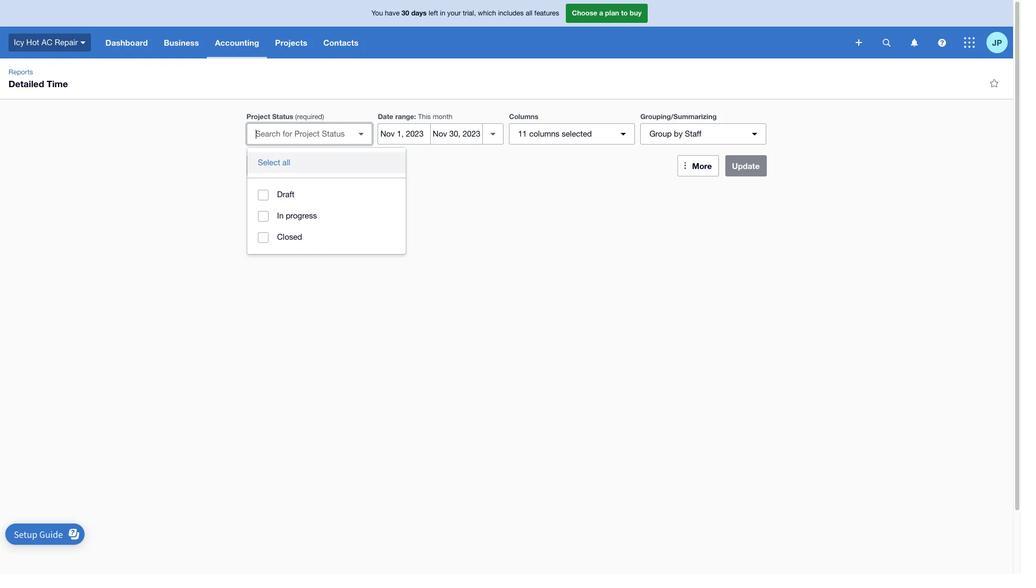 Task type: vqa. For each thing, say whether or not it's contained in the screenshot.
left Remove Favorite ICON
no



Task type: describe. For each thing, give the bounding box(es) containing it.
a
[[599, 9, 603, 17]]

all inside you have 30 days left in your trial, which includes all features
[[526, 9, 533, 17]]

closed button
[[247, 227, 406, 248]]

Select end date field
[[431, 124, 483, 144]]

30
[[402, 9, 409, 17]]

range
[[395, 112, 414, 121]]

includes
[[498, 9, 524, 17]]

reports link
[[4, 67, 37, 78]]

dashboard
[[105, 38, 148, 47]]

icy hot ac repair
[[14, 38, 78, 47]]

project
[[247, 112, 270, 121]]

staff
[[685, 129, 702, 138]]

date
[[378, 112, 393, 121]]

ac
[[41, 38, 52, 47]]

group containing select all
[[247, 148, 406, 254]]

all inside button
[[283, 158, 290, 167]]

banner containing jp
[[0, 0, 1013, 59]]

grouping/summarizing
[[641, 112, 717, 121]]

have
[[385, 9, 400, 17]]

your
[[447, 9, 461, 17]]

accounting button
[[207, 27, 267, 59]]

project status ( required )
[[247, 112, 324, 121]]

detailed
[[9, 78, 44, 89]]

filter
[[267, 161, 287, 170]]

days
[[411, 9, 427, 17]]

features
[[534, 9, 559, 17]]

choose a plan to buy
[[572, 9, 642, 17]]

which
[[478, 9, 496, 17]]

columns
[[509, 112, 539, 121]]

by
[[674, 129, 683, 138]]

open image
[[351, 123, 372, 145]]

time
[[47, 78, 68, 89]]

list box containing select all
[[247, 148, 406, 254]]

repair
[[55, 38, 78, 47]]

list of convenience dates image
[[483, 123, 504, 145]]

select
[[258, 158, 280, 167]]

in progress
[[277, 211, 317, 220]]

svg image inside icy hot ac repair popup button
[[80, 41, 86, 44]]

contacts button
[[315, 27, 367, 59]]

month
[[433, 113, 453, 121]]

business
[[164, 38, 199, 47]]

this
[[418, 113, 431, 121]]

1 horizontal spatial svg image
[[883, 39, 891, 47]]

11 columns selected
[[518, 129, 592, 138]]

contacts
[[323, 38, 359, 47]]



Task type: locate. For each thing, give the bounding box(es) containing it.
plan
[[605, 9, 619, 17]]

all
[[526, 9, 533, 17], [283, 158, 290, 167]]

select all button
[[247, 152, 406, 173]]

required
[[297, 113, 322, 121]]

0 vertical spatial all
[[526, 9, 533, 17]]

reports
[[9, 68, 33, 76]]

icy
[[14, 38, 24, 47]]

0 horizontal spatial all
[[283, 158, 290, 167]]

(
[[295, 113, 297, 121]]

group
[[650, 129, 672, 138]]

list box
[[247, 148, 406, 254]]

left
[[429, 9, 438, 17]]

dashboard link
[[97, 27, 156, 59]]

group by staff button
[[641, 123, 767, 145]]

trial,
[[463, 9, 476, 17]]

to
[[621, 9, 628, 17]]

)
[[322, 113, 324, 121]]

you have 30 days left in your trial, which includes all features
[[372, 9, 559, 17]]

jp button
[[987, 27, 1013, 59]]

more
[[692, 161, 712, 171]]

filter button
[[247, 155, 373, 177]]

business button
[[156, 27, 207, 59]]

Search for Project Status text field
[[247, 124, 353, 144]]

columns
[[529, 129, 560, 138]]

None field
[[247, 123, 373, 145]]

select all
[[258, 158, 290, 167]]

in progress button
[[247, 205, 406, 227]]

11
[[518, 129, 527, 138]]

svg image
[[964, 37, 975, 48], [911, 39, 918, 47], [938, 39, 946, 47], [856, 39, 862, 46]]

choose
[[572, 9, 597, 17]]

all left features
[[526, 9, 533, 17]]

all right 'select'
[[283, 158, 290, 167]]

svg image
[[883, 39, 891, 47], [80, 41, 86, 44]]

in
[[277, 211, 284, 220]]

in
[[440, 9, 445, 17]]

1 horizontal spatial all
[[526, 9, 533, 17]]

buy
[[630, 9, 642, 17]]

navigation containing dashboard
[[97, 27, 848, 59]]

you
[[372, 9, 383, 17]]

more button
[[677, 155, 719, 177]]

1 vertical spatial all
[[283, 158, 290, 167]]

navigation
[[97, 27, 848, 59]]

group by staff
[[650, 129, 702, 138]]

jp
[[993, 38, 1002, 47]]

hot
[[26, 38, 39, 47]]

update button
[[725, 155, 767, 177]]

banner
[[0, 0, 1013, 59]]

:
[[414, 112, 416, 121]]

draft
[[277, 190, 295, 199]]

Select start date field
[[378, 124, 430, 144]]

projects
[[275, 38, 307, 47]]

reports detailed time
[[9, 68, 68, 89]]

progress
[[286, 211, 317, 220]]

selected
[[562, 129, 592, 138]]

date range : this month
[[378, 112, 453, 121]]

icy hot ac repair button
[[0, 27, 97, 59]]

draft button
[[247, 184, 406, 206]]

update
[[732, 161, 760, 171]]

closed
[[277, 232, 302, 242]]

status
[[272, 112, 293, 121]]

group
[[247, 148, 406, 254]]

projects button
[[267, 27, 315, 59]]

0 horizontal spatial svg image
[[80, 41, 86, 44]]

accounting
[[215, 38, 259, 47]]

add to favourites image
[[984, 72, 1005, 94]]



